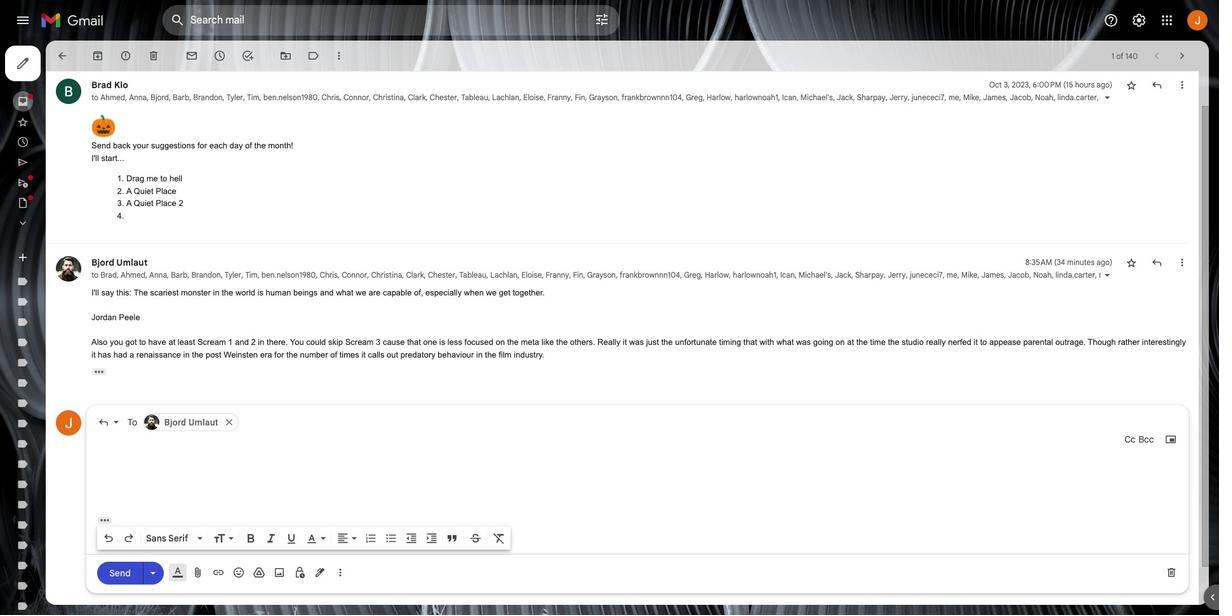Task type: describe. For each thing, give the bounding box(es) containing it.
there.
[[267, 338, 288, 347]]

have
[[148, 338, 166, 347]]

it left has
[[91, 350, 96, 360]]

calls
[[368, 350, 384, 360]]

you
[[290, 338, 304, 347]]

underline ‪(⌘u)‬ image
[[285, 533, 298, 546]]

say
[[101, 288, 114, 298]]

mark as unread image
[[185, 50, 198, 62]]

1 vertical spatial bjord
[[91, 257, 114, 269]]

to link
[[128, 417, 137, 429]]

lachlan for bjord
[[492, 93, 519, 102]]

jacob for to ahmed , anna , bjord , barb , brandon , tyler , tim , ben.nelson1980 , chris , connor , christina , clark , chester , tableau , lachlan , eloise , franny , fin , grayson , frankbrownnn104 , greg , harlow , harlownoah1 , ican , michael's , jack , sharpay , jerry , junececi7 , me , mike , james , jacob , noah , linda.carter ,
[[1010, 93, 1031, 102]]

2 inside also you got to have at least scream 1 and 2 in there. you could skip scream 3 cause that one is less focused on the meta like the others. really it was just the unfortunate timing that with what was going on at the time the studio really nerfed it to appease parental outrage. though rather interestingly it has had a renaissance in the post weinsten era for the number of times it calls out predatory behaviour in the film industry.
[[251, 338, 256, 347]]

junececi7 for to ahmed , anna , bjord , barb , brandon , tyler , tim , ben.nelson1980 , chris , connor , christina , clark , chester , tableau , lachlan , eloise , franny , fin , grayson , frankbrownnn104 , greg , harlow , harlownoah1 , ican , michael's , jack , sharpay , jerry , junececi7 , me , mike , james , jacob , noah , linda.carter ,
[[912, 93, 945, 102]]

i'll say this: the scariest monster in the world is human beings and what we are capable of, especially when we get together.
[[91, 288, 545, 298]]

1 ago) from the top
[[1097, 80, 1112, 90]]

really
[[926, 338, 946, 347]]

redo ‪(⌘y)‬ image
[[123, 533, 135, 545]]

serif
[[168, 533, 188, 545]]

bjord inside search field list box
[[164, 418, 186, 428]]

skip
[[328, 338, 343, 347]]

0 vertical spatial ahmed
[[100, 93, 125, 102]]

cause
[[383, 338, 405, 347]]

weinsten
[[224, 350, 258, 360]]

the inside send back your suggestions for each day of the month! i'll start... drag me to hell a quiet place a quiet place 2
[[254, 141, 266, 150]]

eloise for bjord
[[523, 93, 544, 102]]

discard draft ‪(⌘⇧d)‬ image
[[1165, 567, 1178, 580]]

noah for to brad , ahmed , anna , barb , brandon , tyler , tim , ben.nelson1980 , chris , connor , christina , clark , chester , tableau , lachlan , eloise , franny , fin , grayson , frankbrownnn104 , greg , harlow , harlownoah1 , ican , michael's , jack , sharpay , jerry , junececi7 , me , mike , james , jacob , noah , linda.carter , mariaaawilliams
[[1033, 271, 1052, 280]]

fin for bjord
[[575, 93, 585, 102]]

meta
[[521, 338, 539, 347]]

really
[[598, 338, 621, 347]]

sans serif option
[[144, 533, 195, 545]]

show trimmed content image
[[97, 518, 112, 524]]

add to tasks image
[[241, 50, 254, 62]]

hours
[[1075, 80, 1095, 90]]

harlow for to ahmed , anna , bjord , barb , brandon , tyler , tim , ben.nelson1980 , chris , connor , christina , clark , chester , tableau , lachlan , eloise , franny , fin , grayson , frankbrownnn104 , greg , harlow , harlownoah1 , ican , michael's , jack , sharpay , jerry , junececi7 , me , mike , james , jacob , noah , linda.carter ,
[[707, 93, 731, 102]]

(15
[[1063, 80, 1073, 90]]

italic ‪(⌘i)‬ image
[[265, 533, 277, 545]]

going
[[813, 338, 833, 347]]

studio
[[902, 338, 924, 347]]

month!
[[268, 141, 293, 150]]

support image
[[1104, 13, 1119, 28]]

8:35 am (34 minutes ago) cell
[[1026, 257, 1112, 269]]

settings image
[[1132, 13, 1147, 28]]

linda.carter for to ahmed , anna , bjord , barb , brandon , tyler , tim , ben.nelson1980 , chris , connor , christina , clark , chester , tableau , lachlan , eloise , franny , fin , grayson , frankbrownnn104 , greg , harlow , harlownoah1 , ican , michael's , jack , sharpay , jerry , junececi7 , me , mike , james , jacob , noah , linda.carter ,
[[1058, 93, 1097, 102]]

to left 'have'
[[139, 338, 146, 347]]

0 vertical spatial what
[[336, 288, 353, 298]]

1 horizontal spatial in
[[258, 338, 264, 347]]

harlow for to brad , ahmed , anna , barb , brandon , tyler , tim , ben.nelson1980 , chris , connor , christina , clark , chester , tableau , lachlan , eloise , franny , fin , grayson , frankbrownnn104 , greg , harlow , harlownoah1 , ican , michael's , jack , sharpay , jerry , junececi7 , me , mike , james , jacob , noah , linda.carter , mariaaawilliams
[[705, 271, 729, 280]]

8:35 am (34 minutes ago)
[[1026, 258, 1112, 267]]

though
[[1088, 338, 1116, 347]]

unfortunate
[[675, 338, 717, 347]]

to
[[128, 417, 137, 429]]

get
[[499, 288, 510, 298]]

oct 3, 2023, 6:00 pm (15 hours ago) cell
[[989, 79, 1112, 91]]

eloise for anna
[[521, 271, 542, 280]]

start...
[[101, 153, 124, 163]]

1 was from the left
[[629, 338, 644, 347]]

0 vertical spatial brad
[[91, 79, 112, 91]]

cc bcc
[[1125, 434, 1154, 446]]

least
[[178, 338, 195, 347]]

mariaaawilliams
[[1099, 271, 1154, 280]]

barb for bjord
[[173, 93, 189, 102]]

barb for anna
[[171, 271, 188, 280]]

outrage.
[[1056, 338, 1086, 347]]

3
[[376, 338, 381, 347]]

sans serif
[[146, 533, 188, 545]]

back
[[113, 141, 130, 150]]

1 on from the left
[[496, 338, 505, 347]]

jordan
[[91, 313, 117, 323]]

snooze image
[[213, 50, 226, 62]]

the left film
[[485, 350, 496, 360]]

send for send back your suggestions for each day of the month! i'll start... drag me to hell a quiet place a quiet place 2
[[91, 141, 111, 150]]

when
[[464, 288, 484, 298]]

insert files using drive image
[[253, 567, 265, 580]]

list containing brad klo
[[44, 66, 1219, 604]]

had
[[113, 350, 127, 360]]

junececi7 for to brad , ahmed , anna , barb , brandon , tyler , tim , ben.nelson1980 , chris , connor , christina , clark , chester , tableau , lachlan , eloise , franny , fin , grayson , frankbrownnn104 , greg , harlow , harlownoah1 , ican , michael's , jack , sharpay , jerry , junececi7 , me , mike , james , jacob , noah , linda.carter , mariaaawilliams
[[910, 271, 943, 280]]

clark for bjord
[[408, 93, 426, 102]]

bcc
[[1139, 434, 1154, 446]]

1 scream from the left
[[197, 338, 226, 347]]

🎃 image
[[91, 114, 116, 138]]

christina for anna
[[371, 271, 402, 280]]

Not starred checkbox
[[1125, 79, 1138, 91]]

nerfed
[[948, 338, 972, 347]]

era
[[260, 350, 272, 360]]

mike for to brad , ahmed , anna , barb , brandon , tyler , tim , ben.nelson1980 , chris , connor , christina , clark , chester , tableau , lachlan , eloise , franny , fin , grayson , frankbrownnn104 , greg , harlow , harlownoah1 , ican , michael's , jack , sharpay , jerry , junececi7 , me , mike , james , jacob , noah , linda.carter , mariaaawilliams
[[961, 271, 978, 280]]

the left time
[[856, 338, 868, 347]]

1 a from the top
[[126, 186, 131, 196]]

capable
[[383, 288, 412, 298]]

cc link
[[1125, 434, 1136, 446]]

and inside also you got to have at least scream 1 and 2 in there. you could skip scream 3 cause that one is less focused on the meta like the others. really it was just the unfortunate timing that with what was going on at the time the studio really nerfed it to appease parental outrage. though rather interestingly it has had a renaissance in the post weinsten era for the number of times it calls out predatory behaviour in the film industry.
[[235, 338, 249, 347]]

0 horizontal spatial in
[[213, 288, 219, 298]]

predatory
[[401, 350, 435, 360]]

1 quiet from the top
[[134, 186, 153, 196]]

show details image
[[1103, 94, 1111, 102]]

are
[[369, 288, 381, 298]]

(34
[[1054, 258, 1065, 267]]

also
[[91, 338, 108, 347]]

number
[[300, 350, 328, 360]]

send for send
[[109, 568, 131, 579]]

1 horizontal spatial and
[[320, 288, 334, 298]]

post
[[206, 350, 221, 360]]

of,
[[414, 288, 423, 298]]

greg for to brad , ahmed , anna , barb , brandon , tyler , tim , ben.nelson1980 , chris , connor , christina , clark , chester , tableau , lachlan , eloise , franny , fin , grayson , frankbrownnn104 , greg , harlow , harlownoah1 , ican , michael's , jack , sharpay , jerry , junececi7 , me , mike , james , jacob , noah , linda.carter , mariaaawilliams
[[684, 271, 701, 280]]

quote ‪(⌘⇧9)‬ image
[[446, 533, 458, 545]]

0 vertical spatial anna
[[129, 93, 147, 102]]

jerry for to brad , ahmed , anna , barb , brandon , tyler , tim , ben.nelson1980 , chris , connor , christina , clark , chester , tableau , lachlan , eloise , franny , fin , grayson , frankbrownnn104 , greg , harlow , harlownoah1 , ican , michael's , jack , sharpay , jerry , junececi7 , me , mike , james , jacob , noah , linda.carter , mariaaawilliams
[[888, 271, 906, 280]]

sharpay for to brad , ahmed , anna , barb , brandon , tyler , tim , ben.nelson1980 , chris , connor , christina , clark , chester , tableau , lachlan , eloise , franny , fin , grayson , frankbrownnn104 , greg , harlow , harlownoah1 , ican , michael's , jack , sharpay , jerry , junececi7 , me , mike , james , jacob , noah , linda.carter , mariaaawilliams
[[855, 271, 884, 280]]

toggle confidential mode image
[[293, 567, 306, 580]]

monster
[[181, 288, 211, 298]]

2 ago) from the top
[[1097, 258, 1112, 267]]

2 we from the left
[[486, 288, 497, 298]]

cc
[[1125, 434, 1136, 446]]

tableau for anna
[[459, 271, 486, 280]]

140
[[1126, 51, 1138, 61]]

to inside send back your suggestions for each day of the month! i'll start... drag me to hell a quiet place a quiet place 2
[[160, 174, 167, 184]]

scariest
[[150, 288, 179, 298]]

to left appease
[[980, 338, 987, 347]]

franny for anna
[[546, 271, 569, 280]]

advanced search options image
[[589, 7, 615, 32]]

has
[[98, 350, 111, 360]]

ben.nelson1980 for anna
[[262, 271, 316, 280]]

tableau for bjord
[[461, 93, 488, 102]]

send button
[[97, 562, 143, 585]]

a
[[130, 350, 134, 360]]

just
[[646, 338, 659, 347]]

franny for bjord
[[548, 93, 571, 102]]

brandon for anna
[[191, 271, 221, 280]]

gmail image
[[41, 8, 110, 33]]

tim for bjord
[[247, 93, 259, 102]]

umlaut inside search field list box
[[189, 418, 218, 428]]

could
[[306, 338, 326, 347]]

industry.
[[514, 350, 544, 360]]

to brad , ahmed , anna , barb , brandon , tyler , tim , ben.nelson1980 , chris , connor , christina , clark , chester , tableau , lachlan , eloise , franny , fin , grayson , frankbrownnn104 , greg , harlow , harlownoah1 , ican , michael's , jack , sharpay , jerry , junececi7 , me , mike , james , jacob , noah , linda.carter , mariaaawilliams
[[91, 271, 1154, 280]]

strikethrough ‪(⌘⇧x)‬ image
[[469, 533, 482, 545]]

jerry for to ahmed , anna , bjord , barb , brandon , tyler , tim , ben.nelson1980 , chris , connor , christina , clark , chester , tableau , lachlan , eloise , franny , fin , grayson , frankbrownnn104 , greg , harlow , harlownoah1 , ican , michael's , jack , sharpay , jerry , junececi7 , me , mike , james , jacob , noah , linda.carter ,
[[890, 93, 908, 102]]

oct
[[989, 80, 1002, 90]]

jack for to brad , ahmed , anna , barb , brandon , tyler , tim , ben.nelson1980 , chris , connor , christina , clark , chester , tableau , lachlan , eloise , franny , fin , grayson , frankbrownnn104 , greg , harlow , harlownoah1 , ican , michael's , jack , sharpay , jerry , junececi7 , me , mike , james , jacob , noah , linda.carter , mariaaawilliams
[[835, 271, 851, 280]]

of inside send back your suggestions for each day of the month! i'll start... drag me to hell a quiet place a quiet place 2
[[245, 141, 252, 150]]

michael's for to ahmed , anna , bjord , barb , brandon , tyler , tim , ben.nelson1980 , chris , connor , christina , clark , chester , tableau , lachlan , eloise , franny , fin , grayson , frankbrownnn104 , greg , harlow , harlownoah1 , ican , michael's , jack , sharpay , jerry , junececi7 , me , mike , james , jacob , noah , linda.carter ,
[[801, 93, 833, 102]]

together.
[[513, 288, 545, 298]]

search mail image
[[166, 9, 189, 32]]

renaissance in
[[136, 350, 190, 360]]

the left world
[[222, 288, 233, 298]]

it left the calls on the bottom left of the page
[[362, 350, 366, 360]]

like
[[542, 338, 554, 347]]

the up film
[[507, 338, 519, 347]]

0 vertical spatial 1
[[1112, 51, 1114, 61]]

2 at from the left
[[847, 338, 854, 347]]

1 vertical spatial ahmed
[[121, 271, 145, 280]]

peele
[[119, 313, 140, 323]]

with
[[760, 338, 774, 347]]

jordan peele
[[91, 313, 140, 323]]

to ahmed , anna , bjord , barb , brandon , tyler , tim , ben.nelson1980 , chris , connor , christina , clark , chester , tableau , lachlan , eloise , franny , fin , grayson , frankbrownnn104 , greg , harlow , harlownoah1 , ican , michael's , jack , sharpay , jerry , junececi7 , me , mike , james , jacob , noah , linda.carter ,
[[91, 93, 1101, 102]]

sans
[[146, 533, 166, 545]]

of inside also you got to have at least scream 1 and 2 in there. you could skip scream 3 cause that one is less focused on the meta like the others. really it was just the unfortunate timing that with what was going on at the time the studio really nerfed it to appease parental outrage. though rather interestingly it has had a renaissance in the post weinsten era for the number of times it calls out predatory behaviour in the film industry.
[[330, 350, 337, 360]]

2 was from the left
[[796, 338, 811, 347]]

others.
[[570, 338, 595, 347]]

klo
[[114, 79, 128, 91]]

drag
[[126, 174, 144, 184]]

to up jordan
[[91, 271, 98, 280]]

0 vertical spatial is
[[258, 288, 264, 298]]

one
[[423, 338, 437, 347]]

out
[[387, 350, 398, 360]]

0 vertical spatial bjord
[[151, 93, 169, 102]]

grayson for bjord
[[589, 93, 618, 102]]

i'll inside send back your suggestions for each day of the month! i'll start... drag me to hell a quiet place a quiet place 2
[[91, 153, 99, 163]]

1 inside also you got to have at least scream 1 and 2 in there. you could skip scream 3 cause that one is less focused on the meta like the others. really it was just the unfortunate timing that with what was going on at the time the studio really nerfed it to appease parental outrage. though rather interestingly it has had a renaissance in the post weinsten era for the number of times it calls out predatory behaviour in the film industry.
[[228, 338, 233, 347]]

your
[[133, 141, 149, 150]]

indent more ‪(⌘])‬ image
[[425, 533, 438, 545]]

3,
[[1004, 80, 1010, 90]]

search field list box
[[140, 411, 1178, 434]]

rather
[[1118, 338, 1140, 347]]

oct 3, 2023, 6:00 pm (15 hours ago)
[[989, 80, 1112, 90]]

archive image
[[91, 50, 104, 62]]

this:
[[116, 288, 132, 298]]

you got
[[110, 338, 137, 347]]

chris for bjord
[[322, 93, 340, 102]]

delete image
[[147, 50, 160, 62]]

grayson for anna
[[587, 271, 616, 280]]

2 inside send back your suggestions for each day of the month! i'll start... drag me to hell a quiet place a quiet place 2
[[179, 199, 183, 208]]

1 vertical spatial anna
[[149, 271, 167, 280]]

brandon for bjord
[[193, 93, 223, 102]]

1 at from the left
[[169, 338, 175, 347]]

more send options image
[[147, 567, 159, 580]]



Task type: vqa. For each thing, say whether or not it's contained in the screenshot.
Elroy Schwartz: American comedy and television writer. - Jean Paul Sartre once postulated that Every existing thing is born without reason, prolongs itself out of weakness, and dies by ch
no



Task type: locate. For each thing, give the bounding box(es) containing it.
2 horizontal spatial of
[[1116, 51, 1124, 61]]

0 vertical spatial junececi7
[[912, 93, 945, 102]]

press delete to remove this chip image
[[223, 417, 235, 429]]

2 place from the top
[[156, 199, 176, 208]]

tableau
[[461, 93, 488, 102], [459, 271, 486, 280]]

0 horizontal spatial on
[[496, 338, 505, 347]]

1 vertical spatial eloise
[[521, 271, 542, 280]]

christina for bjord
[[373, 93, 404, 102]]

linda.carter down the hours
[[1058, 93, 1097, 102]]

0 vertical spatial lachlan
[[492, 93, 519, 102]]

0 vertical spatial i'll
[[91, 153, 99, 163]]

1 vertical spatial in
[[258, 338, 264, 347]]

the left month!
[[254, 141, 266, 150]]

the
[[134, 288, 148, 298]]

bjord up say
[[91, 257, 114, 269]]

ben.nelson1980 down move to icon
[[263, 93, 318, 102]]

1 vertical spatial brandon
[[191, 271, 221, 280]]

jacob for to brad , ahmed , anna , barb , brandon , tyler , tim , ben.nelson1980 , chris , connor , christina , clark , chester , tableau , lachlan , eloise , franny , fin , grayson , frankbrownnn104 , greg , harlow , harlownoah1 , ican , michael's , jack , sharpay , jerry , junececi7 , me , mike , james , jacob , noah , linda.carter , mariaaawilliams
[[1008, 271, 1029, 280]]

1 horizontal spatial anna
[[149, 271, 167, 280]]

0 vertical spatial eloise
[[523, 93, 544, 102]]

0 vertical spatial jacob
[[1010, 93, 1031, 102]]

tyler for anna
[[225, 271, 241, 280]]

1 vertical spatial junececi7
[[910, 271, 943, 280]]

1 vertical spatial fin
[[573, 271, 583, 280]]

minutes
[[1067, 258, 1095, 267]]

back to inbox image
[[56, 50, 69, 62]]

more options image
[[337, 567, 344, 580]]

hell
[[169, 174, 182, 184]]

barb down mark as unread icon
[[173, 93, 189, 102]]

1 vertical spatial quiet
[[134, 199, 153, 208]]

james for to brad , ahmed , anna , barb , brandon , tyler , tim , ben.nelson1980 , chris , connor , christina , clark , chester , tableau , lachlan , eloise , franny , fin , grayson , frankbrownnn104 , greg , harlow , harlownoah1 , ican , michael's , jack , sharpay , jerry , junececi7 , me , mike , james , jacob , noah , linda.carter , mariaaawilliams
[[981, 271, 1004, 280]]

bold ‪(⌘b)‬ image
[[244, 533, 257, 545]]

bjord
[[151, 93, 169, 102], [91, 257, 114, 269], [164, 418, 186, 428]]

remove formatting ‪(⌘\)‬ image
[[493, 533, 505, 545]]

1 place from the top
[[156, 186, 176, 196]]

1 vertical spatial linda.carter
[[1056, 271, 1095, 280]]

brad klo
[[91, 79, 128, 91]]

what
[[336, 288, 353, 298], [777, 338, 794, 347]]

for inside also you got to have at least scream 1 and 2 in there. you could skip scream 3 cause that one is less focused on the meta like the others. really it was just the unfortunate timing that with what was going on at the time the studio really nerfed it to appease parental outrage. though rather interestingly it has had a renaissance in the post weinsten era for the number of times it calls out predatory behaviour in the film industry.
[[274, 350, 284, 360]]

1 vertical spatial what
[[777, 338, 794, 347]]

in down focused
[[476, 350, 483, 360]]

what right with
[[777, 338, 794, 347]]

0 vertical spatial james
[[983, 93, 1006, 102]]

tim down add to tasks icon
[[247, 93, 259, 102]]

to down brad klo
[[91, 93, 98, 102]]

send inside send back your suggestions for each day of the month! i'll start... drag me to hell a quiet place a quiet place 2
[[91, 141, 111, 150]]

1 vertical spatial brad
[[100, 271, 117, 280]]

0 vertical spatial harlow
[[707, 93, 731, 102]]

jack
[[837, 93, 853, 102], [835, 271, 851, 280]]

0 vertical spatial noah
[[1035, 93, 1054, 102]]

2023,
[[1012, 80, 1031, 90]]

bjord umlaut inside search field list box
[[164, 418, 218, 428]]

0 vertical spatial send
[[91, 141, 111, 150]]

frankbrownnn104 for to ahmed , anna , bjord , barb , brandon , tyler , tim , ben.nelson1980 , chris , connor , christina , clark , chester , tableau , lachlan , eloise , franny , fin , grayson , frankbrownnn104 , greg , harlow , harlownoah1 , ican , michael's , jack , sharpay , jerry , junececi7 , me , mike , james , jacob , noah , linda.carter ,
[[622, 93, 682, 102]]

the right time
[[888, 338, 899, 347]]

day
[[230, 141, 243, 150]]

1 vertical spatial is
[[439, 338, 445, 347]]

bcc link
[[1139, 434, 1154, 446]]

1 vertical spatial chris
[[320, 271, 338, 280]]

me for to brad , ahmed , anna , barb , brandon , tyler , tim , ben.nelson1980 , chris , connor , christina , clark , chester , tableau , lachlan , eloise , franny , fin , grayson , frankbrownnn104 , greg , harlow , harlownoah1 , ican , michael's , jack , sharpay , jerry , junececi7 , me , mike , james , jacob , noah , linda.carter , mariaaawilliams
[[947, 271, 957, 280]]

mike
[[963, 93, 979, 102], [961, 271, 978, 280]]

linda.carter for to brad , ahmed , anna , barb , brandon , tyler , tim , ben.nelson1980 , chris , connor , christina , clark , chester , tableau , lachlan , eloise , franny , fin , grayson , frankbrownnn104 , greg , harlow , harlownoah1 , ican , michael's , jack , sharpay , jerry , junececi7 , me , mike , james , jacob , noah , linda.carter , mariaaawilliams
[[1056, 271, 1095, 280]]

1 up the weinsten
[[228, 338, 233, 347]]

1 vertical spatial bjord umlaut
[[164, 418, 218, 428]]

1 horizontal spatial at
[[847, 338, 854, 347]]

brandon up "monster"
[[191, 271, 221, 280]]

move to image
[[279, 50, 292, 62]]

what inside also you got to have at least scream 1 and 2 in there. you could skip scream 3 cause that one is less focused on the meta like the others. really it was just the unfortunate timing that with what was going on at the time the studio really nerfed it to appease parental outrage. though rather interestingly it has had a renaissance in the post weinsten era for the number of times it calls out predatory behaviour in the film industry.
[[777, 338, 794, 347]]

0 horizontal spatial is
[[258, 288, 264, 298]]

bjord umlaut up this:
[[91, 257, 148, 269]]

1 vertical spatial ican
[[780, 271, 795, 280]]

mike for to ahmed , anna , bjord , barb , brandon , tyler , tim , ben.nelson1980 , chris , connor , christina , clark , chester , tableau , lachlan , eloise , franny , fin , grayson , frankbrownnn104 , greg , harlow , harlownoah1 , ican , michael's , jack , sharpay , jerry , junececi7 , me , mike , james , jacob , noah , linda.carter ,
[[963, 93, 979, 102]]

0 vertical spatial bjord umlaut
[[91, 257, 148, 269]]

ican for to brad , ahmed , anna , barb , brandon , tyler , tim , ben.nelson1980 , chris , connor , christina , clark , chester , tableau , lachlan , eloise , franny , fin , grayson , frankbrownnn104 , greg , harlow , harlownoah1 , ican , michael's , jack , sharpay , jerry , junececi7 , me , mike , james , jacob , noah , linda.carter , mariaaawilliams
[[780, 271, 795, 280]]

0 horizontal spatial scream
[[197, 338, 226, 347]]

2 down hell
[[179, 199, 183, 208]]

is
[[258, 288, 264, 298], [439, 338, 445, 347]]

0 vertical spatial frankbrownnn104
[[622, 93, 682, 102]]

each
[[209, 141, 227, 150]]

franny
[[548, 93, 571, 102], [546, 271, 569, 280]]

1 horizontal spatial bjord umlaut
[[164, 418, 218, 428]]

0 horizontal spatial for
[[197, 141, 207, 150]]

2 up the weinsten
[[251, 338, 256, 347]]

of
[[1116, 51, 1124, 61], [245, 141, 252, 150], [330, 350, 337, 360]]

scream up post
[[197, 338, 226, 347]]

1 vertical spatial place
[[156, 199, 176, 208]]

also you got to have at least scream 1 and 2 in there. you could skip scream 3 cause that one is less focused on the meta like the others. really it was just the unfortunate timing that with what was going on at the time the studio really nerfed it to appease parental outrage. though rather interestingly it has had a renaissance in the post weinsten era for the number of times it calls out predatory behaviour in the film industry.
[[91, 338, 1186, 360]]

bulleted list ‪(⌘⇧8)‬ image
[[385, 533, 398, 545]]

a
[[126, 186, 131, 196], [126, 199, 131, 208]]

chester for anna
[[428, 271, 455, 280]]

brandon
[[193, 93, 223, 102], [191, 271, 221, 280]]

place
[[156, 186, 176, 196], [156, 199, 176, 208]]

barb
[[173, 93, 189, 102], [171, 271, 188, 280]]

me
[[949, 93, 959, 102], [147, 174, 158, 184], [947, 271, 957, 280]]

we left are
[[356, 288, 366, 298]]

michael's for to brad , ahmed , anna , barb , brandon , tyler , tim , ben.nelson1980 , chris , connor , christina , clark , chester , tableau , lachlan , eloise , franny , fin , grayson , frankbrownnn104 , greg , harlow , harlownoah1 , ican , michael's , jack , sharpay , jerry , junececi7 , me , mike , james , jacob , noah , linda.carter , mariaaawilliams
[[799, 271, 831, 280]]

report spam image
[[119, 50, 132, 62]]

chris up i'll say this: the scariest monster in the world is human beings and what we are capable of, especially when we get together.
[[320, 271, 338, 280]]

the right just
[[661, 338, 673, 347]]

0 vertical spatial place
[[156, 186, 176, 196]]

tyler down add to tasks icon
[[227, 93, 243, 102]]

0 vertical spatial clark
[[408, 93, 426, 102]]

1 vertical spatial james
[[981, 271, 1004, 280]]

0 vertical spatial sharpay
[[857, 93, 886, 102]]

tyler
[[227, 93, 243, 102], [225, 271, 241, 280]]

quiet
[[134, 186, 153, 196], [134, 199, 153, 208]]

linda.carter down minutes
[[1056, 271, 1095, 280]]

1 vertical spatial mike
[[961, 271, 978, 280]]

1 vertical spatial tyler
[[225, 271, 241, 280]]

0 vertical spatial michael's
[[801, 93, 833, 102]]

is right world
[[258, 288, 264, 298]]

what left are
[[336, 288, 353, 298]]

0 horizontal spatial 1
[[228, 338, 233, 347]]

older image
[[1176, 50, 1189, 62]]

show trimmed content image
[[91, 369, 107, 376]]

at
[[169, 338, 175, 347], [847, 338, 854, 347]]

that up predatory
[[407, 338, 421, 347]]

2 vertical spatial of
[[330, 350, 337, 360]]

barb up the scariest
[[171, 271, 188, 280]]

more image
[[333, 50, 345, 62]]

formatting options toolbar
[[97, 528, 511, 551]]

ican for to ahmed , anna , bjord , barb , brandon , tyler , tim , ben.nelson1980 , chris , connor , christina , clark , chester , tableau , lachlan , eloise , franny , fin , grayson , frankbrownnn104 , greg , harlow , harlownoah1 , ican , michael's , jack , sharpay , jerry , junececi7 , me , mike , james , jacob , noah , linda.carter ,
[[782, 93, 797, 102]]

in right "monster"
[[213, 288, 219, 298]]

the left post
[[192, 350, 203, 360]]

is inside also you got to have at least scream 1 and 2 in there. you could skip scream 3 cause that one is less focused on the meta like the others. really it was just the unfortunate timing that with what was going on at the time the studio really nerfed it to appease parental outrage. though rather interestingly it has had a renaissance in the post weinsten era for the number of times it calls out predatory behaviour in the film industry.
[[439, 338, 445, 347]]

1 vertical spatial frankbrownnn104
[[620, 271, 680, 280]]

sharpay
[[857, 93, 886, 102], [855, 271, 884, 280]]

labels image
[[307, 50, 320, 62]]

times
[[340, 350, 359, 360]]

fin
[[575, 93, 585, 102], [573, 271, 583, 280]]

1 vertical spatial jacob
[[1008, 271, 1029, 280]]

umlaut up this:
[[116, 257, 148, 269]]

attach files image
[[192, 567, 204, 580]]

that left with
[[743, 338, 757, 347]]

press delete to remove this chip element
[[223, 417, 235, 429]]

lachlan
[[492, 93, 519, 102], [490, 271, 518, 280]]

0 vertical spatial umlaut
[[116, 257, 148, 269]]

less
[[448, 338, 462, 347]]

me inside send back your suggestions for each day of the month! i'll start... drag me to hell a quiet place a quiet place 2
[[147, 174, 158, 184]]

was left 'going'
[[796, 338, 811, 347]]

0 horizontal spatial bjord umlaut
[[91, 257, 148, 269]]

and right beings
[[320, 288, 334, 298]]

greg
[[686, 93, 703, 102], [684, 271, 701, 280]]

on up film
[[496, 338, 505, 347]]

noah
[[1035, 93, 1054, 102], [1033, 271, 1052, 280]]

0 vertical spatial franny
[[548, 93, 571, 102]]

junececi7
[[912, 93, 945, 102], [910, 271, 943, 280]]

for
[[197, 141, 207, 150], [274, 350, 284, 360]]

appease
[[989, 338, 1021, 347]]

0 vertical spatial harlownoah1
[[735, 93, 778, 102]]

i'll left start...
[[91, 153, 99, 163]]

1 horizontal spatial umlaut
[[189, 418, 218, 428]]

clark for anna
[[406, 271, 424, 280]]

to left hell
[[160, 174, 167, 184]]

0 horizontal spatial and
[[235, 338, 249, 347]]

connor for bjord
[[344, 93, 369, 102]]

0 vertical spatial 2
[[179, 199, 183, 208]]

michael's
[[801, 93, 833, 102], [799, 271, 831, 280]]

0 vertical spatial jerry
[[890, 93, 908, 102]]

for left each
[[197, 141, 207, 150]]

send up start...
[[91, 141, 111, 150]]

,
[[125, 93, 127, 102], [147, 93, 149, 102], [169, 93, 171, 102], [189, 93, 191, 102], [223, 93, 225, 102], [243, 93, 245, 102], [259, 93, 261, 102], [318, 93, 320, 102], [340, 93, 342, 102], [369, 93, 371, 102], [404, 93, 406, 102], [426, 93, 428, 102], [457, 93, 459, 102], [488, 93, 490, 102], [519, 93, 521, 102], [544, 93, 546, 102], [571, 93, 573, 102], [585, 93, 587, 102], [618, 93, 620, 102], [682, 93, 684, 102], [703, 93, 705, 102], [731, 93, 733, 102], [778, 93, 780, 102], [797, 93, 799, 102], [833, 93, 835, 102], [853, 93, 855, 102], [886, 93, 888, 102], [908, 93, 910, 102], [945, 93, 947, 102], [959, 93, 961, 102], [979, 93, 981, 102], [1006, 93, 1008, 102], [1031, 93, 1033, 102], [1054, 93, 1056, 102], [1097, 93, 1099, 102], [117, 271, 119, 280], [145, 271, 147, 280], [167, 271, 169, 280], [188, 271, 189, 280], [221, 271, 223, 280], [241, 271, 243, 280], [258, 271, 260, 280], [316, 271, 318, 280], [338, 271, 340, 280], [367, 271, 369, 280], [402, 271, 404, 280], [424, 271, 426, 280], [455, 271, 457, 280], [486, 271, 488, 280], [518, 271, 520, 280], [542, 271, 544, 280], [569, 271, 571, 280], [583, 271, 585, 280], [616, 271, 618, 280], [680, 271, 682, 280], [701, 271, 703, 280], [729, 271, 731, 280], [776, 271, 778, 280], [795, 271, 797, 280], [831, 271, 833, 280], [851, 271, 853, 280], [884, 271, 886, 280], [906, 271, 908, 280], [943, 271, 945, 280], [957, 271, 959, 280], [978, 271, 980, 280], [1004, 271, 1006, 280], [1029, 271, 1031, 280], [1052, 271, 1054, 280], [1095, 271, 1097, 280]]

2
[[179, 199, 183, 208], [251, 338, 256, 347]]

clark
[[408, 93, 426, 102], [406, 271, 424, 280]]

1 horizontal spatial for
[[274, 350, 284, 360]]

2 scream from the left
[[345, 338, 374, 347]]

me for to ahmed , anna , bjord , barb , brandon , tyler , tim , ben.nelson1980 , chris , connor , christina , clark , chester , tableau , lachlan , eloise , franny , fin , grayson , frankbrownnn104 , greg , harlow , harlownoah1 , ican , michael's , jack , sharpay , jerry , junececi7 , me , mike , james , jacob , noah , linda.carter ,
[[949, 93, 959, 102]]

on
[[496, 338, 505, 347], [836, 338, 845, 347]]

is right one
[[439, 338, 445, 347]]

1 vertical spatial sharpay
[[855, 271, 884, 280]]

it right really
[[623, 338, 627, 347]]

0 vertical spatial barb
[[173, 93, 189, 102]]

1 vertical spatial of
[[245, 141, 252, 150]]

jacob down 8:35 am
[[1008, 271, 1029, 280]]

noah down 6:00 pm
[[1035, 93, 1054, 102]]

chester for bjord
[[430, 93, 457, 102]]

1 i'll from the top
[[91, 153, 99, 163]]

ago) up "show details" icon
[[1097, 80, 1112, 90]]

and up the weinsten
[[235, 338, 249, 347]]

jerry
[[890, 93, 908, 102], [888, 271, 906, 280]]

that
[[407, 338, 421, 347], [743, 338, 757, 347]]

1 vertical spatial tim
[[245, 271, 258, 280]]

connor for anna
[[342, 271, 367, 280]]

beings
[[293, 288, 318, 298]]

1 vertical spatial i'll
[[91, 288, 99, 298]]

interestingly
[[1142, 338, 1186, 347]]

0 horizontal spatial was
[[629, 338, 644, 347]]

especially
[[426, 288, 462, 298]]

chris down more image
[[322, 93, 340, 102]]

umlaut left press delete to remove this chip image
[[189, 418, 218, 428]]

1 horizontal spatial scream
[[345, 338, 374, 347]]

1 horizontal spatial 1
[[1112, 51, 1114, 61]]

1 horizontal spatial 2
[[251, 338, 256, 347]]

0 vertical spatial brandon
[[193, 93, 223, 102]]

behaviour
[[438, 350, 474, 360]]

james
[[983, 93, 1006, 102], [981, 271, 1004, 280]]

chester
[[430, 93, 457, 102], [428, 271, 455, 280]]

2 quiet from the top
[[134, 199, 153, 208]]

2 a from the top
[[126, 199, 131, 208]]

was left just
[[629, 338, 644, 347]]

anna up the scariest
[[149, 271, 167, 280]]

send inside button
[[109, 568, 131, 579]]

1 we from the left
[[356, 288, 366, 298]]

1 horizontal spatial what
[[777, 338, 794, 347]]

0 vertical spatial greg
[[686, 93, 703, 102]]

timing
[[719, 338, 741, 347]]

1 of 140
[[1112, 51, 1138, 61]]

brad left klo
[[91, 79, 112, 91]]

2 i'll from the top
[[91, 288, 99, 298]]

at left time
[[847, 338, 854, 347]]

None search field
[[163, 5, 620, 36]]

we
[[356, 288, 366, 298], [486, 288, 497, 298]]

1 vertical spatial christina
[[371, 271, 402, 280]]

none text field inside list
[[244, 411, 1178, 434]]

in up era
[[258, 338, 264, 347]]

tyler up world
[[225, 271, 241, 280]]

noah down 8:35 am
[[1033, 271, 1052, 280]]

1 vertical spatial tableau
[[459, 271, 486, 280]]

1 vertical spatial barb
[[171, 271, 188, 280]]

time
[[870, 338, 886, 347]]

bjord umlaut left press delete to remove this chip image
[[164, 418, 218, 428]]

0 vertical spatial of
[[1116, 51, 1124, 61]]

1 vertical spatial clark
[[406, 271, 424, 280]]

noah for to ahmed , anna , bjord , barb , brandon , tyler , tim , ben.nelson1980 , chris , connor , christina , clark , chester , tableau , lachlan , eloise , franny , fin , grayson , frankbrownnn104 , greg , harlow , harlownoah1 , ican , michael's , jack , sharpay , jerry , junececi7 , me , mike , james , jacob , noah , linda.carter ,
[[1035, 93, 1054, 102]]

bjord down delete image
[[151, 93, 169, 102]]

1 vertical spatial harlownoah1
[[733, 271, 776, 280]]

Not starred checkbox
[[1125, 257, 1138, 269]]

1
[[1112, 51, 1114, 61], [228, 338, 233, 347]]

2 that from the left
[[743, 338, 757, 347]]

insert signature image
[[314, 567, 326, 580]]

of left 140
[[1116, 51, 1124, 61]]

in
[[213, 288, 219, 298], [258, 338, 264, 347], [476, 350, 483, 360]]

0 vertical spatial grayson
[[589, 93, 618, 102]]

send left 'more send options' icon
[[109, 568, 131, 579]]

send back your suggestions for each day of the month! i'll start... drag me to hell a quiet place a quiet place 2
[[91, 141, 293, 208]]

list
[[44, 66, 1219, 604]]

for down there. at the bottom left
[[274, 350, 284, 360]]

undo ‪(⌘z)‬ image
[[102, 533, 115, 545]]

greg for to ahmed , anna , bjord , barb , brandon , tyler , tim , ben.nelson1980 , chris , connor , christina , clark , chester , tableau , lachlan , eloise , franny , fin , grayson , frankbrownnn104 , greg , harlow , harlownoah1 , ican , michael's , jack , sharpay , jerry , junececi7 , me , mike , james , jacob , noah , linda.carter ,
[[686, 93, 703, 102]]

on right 'going'
[[836, 338, 845, 347]]

it right nerfed
[[974, 338, 978, 347]]

Search mail text field
[[190, 14, 559, 27]]

1 vertical spatial me
[[147, 174, 158, 184]]

brandon down snooze icon
[[193, 93, 223, 102]]

harlownoah1 for to brad , ahmed , anna , barb , brandon , tyler , tim , ben.nelson1980 , chris , connor , christina , clark , chester , tableau , lachlan , eloise , franny , fin , grayson , frankbrownnn104 , greg , harlow , harlownoah1 , ican , michael's , jack , sharpay , jerry , junececi7 , me , mike , james , jacob , noah , linda.carter , mariaaawilliams
[[733, 271, 776, 280]]

1 vertical spatial ben.nelson1980
[[262, 271, 316, 280]]

0 horizontal spatial what
[[336, 288, 353, 298]]

8:35 am
[[1026, 258, 1052, 267]]

tim
[[247, 93, 259, 102], [245, 271, 258, 280]]

insert photo image
[[273, 567, 286, 580]]

connor up i'll say this: the scariest monster in the world is human beings and what we are capable of, especially when we get together.
[[342, 271, 367, 280]]

sharpay for to ahmed , anna , bjord , barb , brandon , tyler , tim , ben.nelson1980 , chris , connor , christina , clark , chester , tableau , lachlan , eloise , franny , fin , grayson , frankbrownnn104 , greg , harlow , harlownoah1 , ican , michael's , jack , sharpay , jerry , junececi7 , me , mike , james , jacob , noah , linda.carter ,
[[857, 93, 886, 102]]

scream up times
[[345, 338, 374, 347]]

6:00 pm
[[1033, 80, 1061, 90]]

world
[[236, 288, 255, 298]]

1 vertical spatial umlaut
[[189, 418, 218, 428]]

insert emoji ‪(⌘⇧2)‬ image
[[232, 567, 245, 580]]

0 horizontal spatial at
[[169, 338, 175, 347]]

i'll
[[91, 153, 99, 163], [91, 288, 99, 298]]

0 vertical spatial quiet
[[134, 186, 153, 196]]

type of response image
[[97, 417, 110, 429]]

film
[[499, 350, 512, 360]]

umlaut
[[116, 257, 148, 269], [189, 418, 218, 428]]

tyler for bjord
[[227, 93, 243, 102]]

numbered list ‪(⌘⇧7)‬ image
[[364, 533, 377, 545]]

2 on from the left
[[836, 338, 845, 347]]

was
[[629, 338, 644, 347], [796, 338, 811, 347]]

1 vertical spatial chester
[[428, 271, 455, 280]]

tim up world
[[245, 271, 258, 280]]

brad up say
[[100, 271, 117, 280]]

james for to ahmed , anna , bjord , barb , brandon , tyler , tim , ben.nelson1980 , chris , connor , christina , clark , chester , tableau , lachlan , eloise , franny , fin , grayson , frankbrownnn104 , greg , harlow , harlownoah1 , ican , michael's , jack , sharpay , jerry , junececi7 , me , mike , james , jacob , noah , linda.carter ,
[[983, 93, 1006, 102]]

of down "skip"
[[330, 350, 337, 360]]

insert link ‪(⌘k)‬ image
[[212, 567, 225, 580]]

grayson
[[589, 93, 618, 102], [587, 271, 616, 280]]

1 vertical spatial for
[[274, 350, 284, 360]]

jack for to ahmed , anna , bjord , barb , brandon , tyler , tim , ben.nelson1980 , chris , connor , christina , clark , chester , tableau , lachlan , eloise , franny , fin , grayson , frankbrownnn104 , greg , harlow , harlownoah1 , ican , michael's , jack , sharpay , jerry , junececi7 , me , mike , james , jacob , noah , linda.carter ,
[[837, 93, 853, 102]]

indent less ‪(⌘[)‬ image
[[405, 533, 418, 545]]

of right day
[[245, 141, 252, 150]]

ago) right minutes
[[1097, 258, 1112, 267]]

1 that from the left
[[407, 338, 421, 347]]

0 vertical spatial chester
[[430, 93, 457, 102]]

for inside send back your suggestions for each day of the month! i'll start... drag me to hell a quiet place a quiet place 2
[[197, 141, 207, 150]]

connor down more image
[[344, 93, 369, 102]]

jacob down 2023,
[[1010, 93, 1031, 102]]

1 left 140
[[1112, 51, 1114, 61]]

connor
[[344, 93, 369, 102], [342, 271, 367, 280]]

0 horizontal spatial anna
[[129, 93, 147, 102]]

not starred image
[[1125, 79, 1138, 91]]

we left the get
[[486, 288, 497, 298]]

the down the 'you'
[[286, 350, 298, 360]]

i'll left say
[[91, 288, 99, 298]]

at left least at the bottom of page
[[169, 338, 175, 347]]

ahmed up "the"
[[121, 271, 145, 280]]

lachlan for anna
[[490, 271, 518, 280]]

human
[[266, 288, 291, 298]]

main menu image
[[15, 13, 30, 28]]

1 vertical spatial harlow
[[705, 271, 729, 280]]

tim for anna
[[245, 271, 258, 280]]

0 horizontal spatial umlaut
[[116, 257, 148, 269]]

the right like
[[556, 338, 568, 347]]

navigation
[[0, 41, 152, 616]]

ben.nelson1980 up human
[[262, 271, 316, 280]]

harlownoah1 for to ahmed , anna , bjord , barb , brandon , tyler , tim , ben.nelson1980 , chris , connor , christina , clark , chester , tableau , lachlan , eloise , franny , fin , grayson , frankbrownnn104 , greg , harlow , harlownoah1 , ican , michael's , jack , sharpay , jerry , junececi7 , me , mike , james , jacob , noah , linda.carter ,
[[735, 93, 778, 102]]

None text field
[[244, 411, 1178, 434]]

ben.nelson1980 for bjord
[[263, 93, 318, 102]]

1 vertical spatial connor
[[342, 271, 367, 280]]

bjord right "to"
[[164, 418, 186, 428]]

anna
[[129, 93, 147, 102], [149, 271, 167, 280]]

1 horizontal spatial is
[[439, 338, 445, 347]]

1 horizontal spatial we
[[486, 288, 497, 298]]

0 vertical spatial christina
[[373, 93, 404, 102]]

ahmed down brad klo
[[100, 93, 125, 102]]

frankbrownnn104 for to brad , ahmed , anna , barb , brandon , tyler , tim , ben.nelson1980 , chris , connor , christina , clark , chester , tableau , lachlan , eloise , franny , fin , grayson , frankbrownnn104 , greg , harlow , harlownoah1 , ican , michael's , jack , sharpay , jerry , junececi7 , me , mike , james , jacob , noah , linda.carter , mariaaawilliams
[[620, 271, 680, 280]]

anna down 'report spam' image
[[129, 93, 147, 102]]

1 vertical spatial jack
[[835, 271, 851, 280]]

1 vertical spatial and
[[235, 338, 249, 347]]

fin for anna
[[573, 271, 583, 280]]

2 vertical spatial in
[[476, 350, 483, 360]]

0 vertical spatial linda.carter
[[1058, 93, 1097, 102]]

chris for anna
[[320, 271, 338, 280]]

frankbrownnn104
[[622, 93, 682, 102], [620, 271, 680, 280]]



